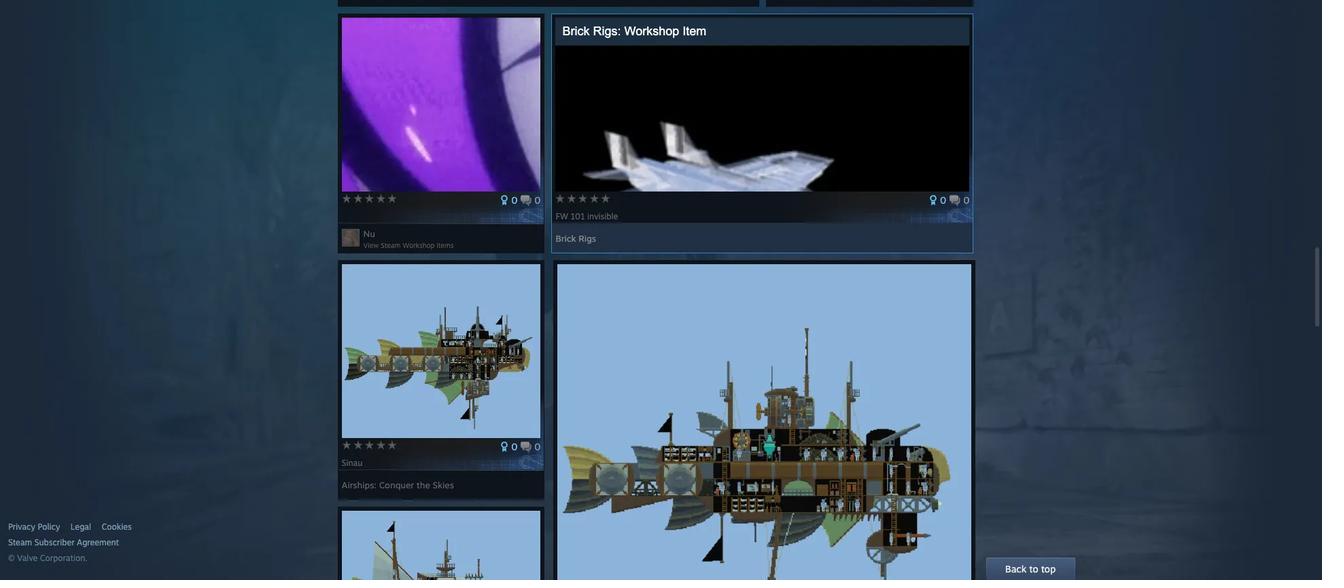 Task type: vqa. For each thing, say whether or not it's contained in the screenshot.
5 to the left
no



Task type: locate. For each thing, give the bounding box(es) containing it.
brick rigs
[[556, 233, 596, 244]]

1 horizontal spatial steam
[[381, 241, 401, 249]]

brick rigs link
[[556, 228, 596, 244]]

back to top
[[1005, 564, 1056, 575]]

airships: conquer the skies
[[342, 480, 454, 491]]

©
[[8, 553, 15, 564]]

steam subscriber agreement link
[[8, 538, 331, 549]]

back
[[1005, 564, 1027, 575]]

item
[[683, 24, 706, 38]]

cookies steam subscriber agreement © valve corporation.
[[8, 522, 132, 564]]

items
[[437, 241, 454, 249]]

steam down privacy
[[8, 538, 32, 548]]

airships: conquer the skies link
[[342, 475, 454, 491]]

1 vertical spatial workshop
[[403, 241, 435, 249]]

cookies link
[[102, 522, 132, 533]]

0
[[511, 194, 518, 206], [535, 194, 541, 206], [940, 194, 946, 206], [963, 194, 970, 206], [511, 441, 518, 453], [535, 441, 541, 453]]

brick left rigs
[[556, 233, 576, 244]]

1 vertical spatial brick
[[556, 233, 576, 244]]

1 horizontal spatial workshop
[[624, 24, 679, 38]]

conquer
[[379, 480, 414, 491]]

cookies
[[102, 522, 132, 532]]

᠌ ᠌ ᠌᠌ ᠌ ᠌ ᠌ ᠌ ᠌
[[342, 211, 360, 222]]

101
[[571, 211, 585, 222]]

0 vertical spatial steam
[[381, 241, 401, 249]]

brick
[[563, 24, 590, 38], [556, 233, 576, 244]]

privacy policy
[[8, 522, 60, 532]]

0 horizontal spatial steam
[[8, 538, 32, 548]]

steam inside cookies steam subscriber agreement © valve corporation.
[[8, 538, 32, 548]]

the
[[417, 480, 430, 491]]

brick for brick rigs: workshop item
[[563, 24, 590, 38]]

top
[[1041, 564, 1056, 575]]

sinau
[[342, 458, 365, 468]]

brick left the rigs: at the left top of the page
[[563, 24, 590, 38]]

view
[[363, 241, 379, 249]]

workshop left item
[[624, 24, 679, 38]]

0 horizontal spatial workshop
[[403, 241, 435, 249]]

0 vertical spatial brick
[[563, 24, 590, 38]]

workshop
[[624, 24, 679, 38], [403, 241, 435, 249]]

1 vertical spatial steam
[[8, 538, 32, 548]]

᠌
[[342, 211, 342, 222], [342, 211, 344, 222], [346, 211, 349, 222], [349, 211, 351, 222], [351, 211, 353, 222], [353, 211, 356, 222], [356, 211, 358, 222]]

steam right view
[[381, 241, 401, 249]]

legal link
[[71, 522, 91, 533]]

steam
[[381, 241, 401, 249], [8, 538, 32, 548]]

privacy
[[8, 522, 35, 532]]

view steam workshop items link
[[363, 241, 454, 249]]

nu view steam workshop items
[[363, 228, 454, 249]]

brick rigs: workshop item
[[563, 24, 706, 38]]

workshop left items
[[403, 241, 435, 249]]



Task type: describe. For each thing, give the bounding box(es) containing it.
᠌᠌
[[344, 211, 346, 222]]

rigs:
[[593, 24, 621, 38]]

to
[[1029, 564, 1039, 575]]

subscriber
[[34, 538, 75, 548]]

skies
[[433, 480, 454, 491]]

corporation.
[[40, 553, 87, 564]]

nu link
[[363, 228, 375, 239]]

rigs
[[579, 233, 596, 244]]

privacy policy link
[[8, 522, 60, 533]]

invisible
[[587, 211, 618, 222]]

fw 101 invisible
[[556, 211, 620, 222]]

agreement
[[77, 538, 119, 548]]

policy
[[38, 522, 60, 532]]

0 vertical spatial workshop
[[624, 24, 679, 38]]

airships:
[[342, 480, 377, 491]]

legal
[[71, 522, 91, 532]]

workshop inside nu view steam workshop items
[[403, 241, 435, 249]]

brick for brick rigs
[[556, 233, 576, 244]]

steam inside nu view steam workshop items
[[381, 241, 401, 249]]

nu
[[363, 228, 375, 239]]

valve
[[17, 553, 38, 564]]

fw
[[556, 211, 568, 222]]



